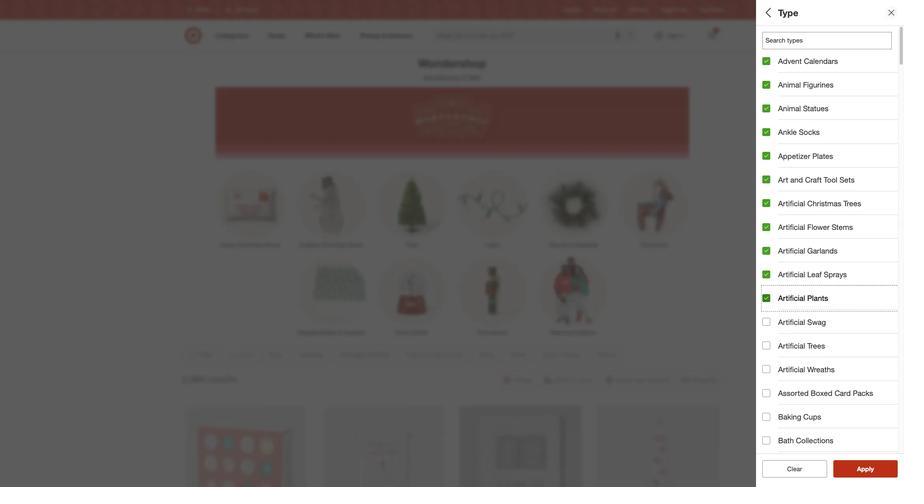 Task type: vqa. For each thing, say whether or not it's contained in the screenshot.
topmost Not helpful button
no



Task type: describe. For each thing, give the bounding box(es) containing it.
snow
[[395, 329, 409, 336]]

sprays
[[824, 270, 847, 279]]

Artificial Christmas Trees checkbox
[[763, 200, 771, 207]]

clear for clear
[[788, 465, 802, 473]]

stock
[[827, 309, 845, 318]]

appetizer plates
[[779, 151, 833, 161]]

indoor christmas decor
[[221, 242, 280, 248]]

weekly
[[594, 7, 609, 13]]

supplies
[[344, 329, 365, 336]]

2,394
[[182, 374, 205, 385]]

wrapping paper & supplies
[[297, 329, 365, 336]]

advent inside type advent calendars; animal figurines; animal statues; ankl
[[763, 41, 780, 48]]

Appetizer Plates checkbox
[[763, 152, 771, 160]]

search
[[623, 32, 642, 40]]

target circle
[[661, 7, 687, 13]]

registry link
[[564, 6, 582, 13]]

(2,394)
[[461, 74, 481, 82]]

Advent Calendars checkbox
[[763, 57, 771, 65]]

clear all
[[784, 465, 806, 473]]

Baking Cups checkbox
[[763, 413, 771, 421]]

see
[[849, 465, 860, 473]]

include
[[779, 309, 803, 318]]

decor for indoor christmas decor
[[265, 242, 280, 248]]

calendars;
[[782, 41, 808, 48]]

price button
[[763, 136, 904, 164]]

decor for outdoor christmas decor
[[348, 242, 363, 248]]

all
[[763, 7, 774, 18]]

advent inside type dialog
[[779, 56, 802, 66]]

results for see results
[[862, 465, 883, 473]]

craft
[[805, 175, 822, 184]]

0 horizontal spatial garlands
[[575, 242, 598, 248]]

figurines
[[803, 80, 834, 89]]

cups
[[804, 413, 822, 422]]

and
[[791, 175, 803, 184]]

statues;
[[872, 41, 892, 48]]

packs
[[853, 389, 874, 398]]

target circle link
[[661, 6, 687, 13]]

& inside wrapping paper & supplies link
[[339, 329, 342, 336]]

artificial for artificial garlands
[[779, 246, 806, 255]]

fpo/apo button
[[763, 274, 904, 302]]

of
[[818, 309, 825, 318]]

animal up calendars
[[810, 41, 827, 48]]

artificial for artificial leaf sprays
[[779, 270, 806, 279]]

art and craft tool sets
[[779, 175, 855, 184]]

ankle socks
[[779, 128, 820, 137]]

christmas for outdoor
[[321, 242, 347, 248]]

ad
[[611, 7, 617, 13]]

use
[[819, 117, 833, 126]]

wreaths & garlands link
[[533, 169, 614, 249]]

animal figurines
[[779, 80, 834, 89]]

0 horizontal spatial outdoor
[[299, 242, 320, 248]]

type for type advent calendars; animal figurines; animal statues; ankl
[[763, 31, 779, 40]]

deals button
[[763, 164, 904, 191]]

collections
[[796, 436, 834, 445]]

figurines;
[[828, 41, 852, 48]]

filters
[[776, 7, 801, 18]]

package
[[763, 89, 793, 98]]

type dialog
[[756, 0, 904, 488]]

rating
[[786, 200, 809, 209]]

find
[[700, 7, 709, 13]]

ornaments link
[[614, 169, 694, 249]]

plants
[[808, 294, 828, 303]]

artificial for artificial christmas trees
[[779, 199, 806, 208]]

artificial plants
[[779, 294, 828, 303]]

all filters
[[763, 7, 801, 18]]

find stores
[[700, 7, 724, 13]]

animal left statues;
[[854, 41, 871, 48]]

redcard
[[629, 7, 648, 13]]

artificial leaf sprays
[[779, 270, 847, 279]]

clear for clear all
[[784, 465, 798, 473]]

Artificial Leaf Sprays checkbox
[[763, 271, 771, 279]]

features button
[[763, 53, 904, 81]]

theme
[[763, 227, 787, 236]]

guest
[[763, 200, 784, 209]]

trees link
[[372, 169, 452, 249]]

0 vertical spatial trees
[[844, 199, 862, 208]]

lights link
[[452, 169, 533, 249]]

swag
[[808, 318, 826, 327]]

weekly ad link
[[594, 6, 617, 13]]

deals
[[763, 172, 783, 181]]

type advent calendars; animal figurines; animal statues; ankl
[[763, 31, 904, 48]]

Artificial Plants checkbox
[[763, 294, 771, 302]]

flower
[[808, 223, 830, 232]]

Ankle Socks checkbox
[[763, 128, 771, 136]]

animal up the 'indoor outdoor use'
[[779, 104, 801, 113]]

What can we help you find? suggestions appear below search field
[[432, 27, 629, 44]]

2 link
[[703, 27, 721, 44]]

guest rating
[[763, 200, 809, 209]]



Task type: locate. For each thing, give the bounding box(es) containing it.
type right "all"
[[779, 7, 799, 18]]

2,394 results
[[182, 374, 237, 385]]

indoor inside button
[[763, 117, 786, 126]]

artificial garlands
[[779, 246, 838, 255]]

registry
[[564, 7, 582, 13]]

wreaths inside type dialog
[[808, 365, 835, 374]]

Art and Craft Tool Sets checkbox
[[763, 176, 771, 184]]

1 horizontal spatial outdoor
[[788, 117, 817, 126]]

find stores link
[[700, 6, 724, 13]]

christmas
[[808, 199, 842, 208], [239, 242, 264, 248], [321, 242, 347, 248]]

results for 2,394 results
[[207, 374, 237, 385]]

7 artificial from the top
[[779, 341, 806, 350]]

0 vertical spatial wreaths
[[549, 242, 569, 248]]

outdoor inside button
[[788, 117, 817, 126]]

results right see
[[862, 465, 883, 473]]

1 vertical spatial type
[[763, 31, 779, 40]]

see results
[[849, 465, 883, 473]]

6 artificial from the top
[[779, 318, 806, 327]]

stems
[[832, 223, 853, 232]]

1 horizontal spatial trees
[[808, 341, 825, 350]]

circle
[[675, 7, 687, 13]]

features
[[763, 61, 794, 71]]

0 horizontal spatial indoor
[[221, 242, 237, 248]]

0 horizontal spatial results
[[207, 374, 237, 385]]

artificial for artificial flower stems
[[779, 223, 806, 232]]

matching pajamas link
[[533, 256, 614, 337]]

type
[[779, 7, 799, 18], [763, 31, 779, 40]]

type for type
[[779, 7, 799, 18]]

apply button
[[834, 461, 898, 478]]

2 vertical spatial trees
[[808, 341, 825, 350]]

1 horizontal spatial indoor
[[763, 117, 786, 126]]

assorted boxed card packs
[[779, 389, 874, 398]]

clear left all
[[784, 465, 798, 473]]

garlands inside type dialog
[[808, 246, 838, 255]]

0 vertical spatial outdoor
[[788, 117, 817, 126]]

1 vertical spatial wondershop
[[424, 74, 460, 82]]

None text field
[[763, 32, 892, 49]]

Artificial Trees checkbox
[[763, 342, 771, 350]]

1 horizontal spatial christmas
[[321, 242, 347, 248]]

1 horizontal spatial decor
[[348, 242, 363, 248]]

artificial for artificial wreaths
[[779, 365, 806, 374]]

artificial right artificial trees option
[[779, 341, 806, 350]]

Artificial Garlands checkbox
[[763, 247, 771, 255]]

baking
[[779, 413, 802, 422]]

1 vertical spatial &
[[339, 329, 342, 336]]

0 vertical spatial wondershop
[[418, 56, 486, 70]]

nutcrackers
[[478, 329, 507, 336]]

1 horizontal spatial results
[[862, 465, 883, 473]]

Include out of stock checkbox
[[763, 310, 771, 318]]

2 artificial from the top
[[779, 223, 806, 232]]

art
[[779, 175, 789, 184]]

out
[[805, 309, 816, 318]]

include out of stock
[[779, 309, 845, 318]]

wondershop up (2,394) on the top right
[[418, 56, 486, 70]]

matching pajamas
[[550, 329, 596, 336]]

christmas inside type dialog
[[808, 199, 842, 208]]

artificial right artificial garlands checkbox on the right bottom of page
[[779, 246, 806, 255]]

Artificial Swag checkbox
[[763, 318, 771, 326]]

indoor for indoor christmas decor
[[221, 242, 237, 248]]

0 horizontal spatial decor
[[265, 242, 280, 248]]

search button
[[623, 27, 642, 46]]

1 horizontal spatial wreaths
[[808, 365, 835, 374]]

Animal Statues checkbox
[[763, 105, 771, 112]]

all
[[800, 465, 806, 473]]

snow globes
[[395, 329, 428, 336]]

wondershop wondershop (2,394)
[[418, 56, 486, 82]]

animal statues
[[779, 104, 829, 113]]

outdoor christmas decor
[[299, 242, 363, 248]]

0 horizontal spatial &
[[339, 329, 342, 336]]

appetizer
[[779, 151, 811, 161]]

redcard link
[[629, 6, 648, 13]]

0 vertical spatial indoor
[[763, 117, 786, 126]]

type down "all"
[[763, 31, 779, 40]]

outdoor
[[788, 117, 817, 126], [299, 242, 320, 248]]

3 artificial from the top
[[779, 246, 806, 255]]

2 clear from the left
[[788, 465, 802, 473]]

indoor christmas decor link
[[210, 169, 291, 249]]

indoor outdoor use button
[[763, 109, 904, 136]]

assorted
[[779, 389, 809, 398]]

wrapping paper & supplies link
[[291, 256, 372, 337]]

paper
[[322, 329, 337, 336]]

all filters dialog
[[756, 0, 904, 488]]

0 vertical spatial advent
[[763, 41, 780, 48]]

target
[[661, 7, 674, 13]]

artificial christmas trees
[[779, 199, 862, 208]]

leaf
[[808, 270, 822, 279]]

artificial down and
[[779, 199, 806, 208]]

calendars
[[804, 56, 838, 66]]

wondershop at target image
[[215, 87, 689, 158]]

boxed
[[811, 389, 833, 398]]

outdoor christmas decor link
[[291, 169, 372, 249]]

quantity
[[796, 89, 826, 98]]

wondershop left (2,394) on the top right
[[424, 74, 460, 82]]

apply
[[857, 465, 874, 473]]

stores
[[710, 7, 724, 13]]

2 decor from the left
[[348, 242, 363, 248]]

lights
[[485, 242, 500, 248]]

socks
[[799, 128, 820, 137]]

clear inside clear all button
[[784, 465, 798, 473]]

fpo/apo
[[763, 283, 797, 292]]

trees
[[844, 199, 862, 208], [405, 242, 418, 248], [808, 341, 825, 350]]

2 horizontal spatial christmas
[[808, 199, 842, 208]]

type inside dialog
[[779, 7, 799, 18]]

1 decor from the left
[[265, 242, 280, 248]]

garlands
[[575, 242, 598, 248], [808, 246, 838, 255]]

bath
[[779, 436, 794, 445]]

statues
[[803, 104, 829, 113]]

Animal Figurines checkbox
[[763, 81, 771, 89]]

matching
[[550, 329, 573, 336]]

clear all button
[[763, 461, 827, 478]]

1 vertical spatial trees
[[405, 242, 418, 248]]

color
[[763, 255, 782, 264]]

pajamas
[[575, 329, 596, 336]]

artificial up include
[[779, 294, 806, 303]]

artificial for artificial plants
[[779, 294, 806, 303]]

1 vertical spatial outdoor
[[299, 242, 320, 248]]

0 vertical spatial &
[[570, 242, 574, 248]]

ankl
[[894, 41, 904, 48]]

8 artificial from the top
[[779, 365, 806, 374]]

artificial up fpo/apo
[[779, 270, 806, 279]]

sets
[[840, 175, 855, 184]]

wrapping
[[297, 329, 321, 336]]

wondershop inside wondershop wondershop (2,394)
[[424, 74, 460, 82]]

4 artificial from the top
[[779, 270, 806, 279]]

baking cups
[[779, 413, 822, 422]]

Bath Collections checkbox
[[763, 437, 771, 445]]

2 horizontal spatial trees
[[844, 199, 862, 208]]

advent down the calendars;
[[779, 56, 802, 66]]

none text field inside type dialog
[[763, 32, 892, 49]]

price
[[763, 144, 781, 153]]

type inside type advent calendars; animal figurines; animal statues; ankl
[[763, 31, 779, 40]]

1 artificial from the top
[[779, 199, 806, 208]]

card
[[835, 389, 851, 398]]

wreaths & garlands
[[549, 242, 598, 248]]

indoor outdoor use
[[763, 117, 833, 126]]

0 vertical spatial type
[[779, 7, 799, 18]]

nutcrackers link
[[452, 256, 533, 337]]

1 vertical spatial advent
[[779, 56, 802, 66]]

1 horizontal spatial garlands
[[808, 246, 838, 255]]

christmas for indoor
[[239, 242, 264, 248]]

indoor for indoor outdoor use
[[763, 117, 786, 126]]

theme button
[[763, 219, 904, 247]]

artificial left swag at the bottom right
[[779, 318, 806, 327]]

artificial up assorted
[[779, 365, 806, 374]]

advent up advent calendars option at right
[[763, 41, 780, 48]]

2
[[715, 28, 717, 33]]

Artificial Wreaths checkbox
[[763, 366, 771, 374]]

weekly ad
[[594, 7, 617, 13]]

christmas for artificial
[[808, 199, 842, 208]]

1 clear from the left
[[784, 465, 798, 473]]

ankle
[[779, 128, 797, 137]]

1 vertical spatial wreaths
[[808, 365, 835, 374]]

clear down bath
[[788, 465, 802, 473]]

results right 2,394 on the left of page
[[207, 374, 237, 385]]

0 horizontal spatial wreaths
[[549, 242, 569, 248]]

0 horizontal spatial trees
[[405, 242, 418, 248]]

Assorted Boxed Card Packs checkbox
[[763, 389, 771, 397]]

1 horizontal spatial &
[[570, 242, 574, 248]]

5 artificial from the top
[[779, 294, 806, 303]]

Artificial Flower Stems checkbox
[[763, 223, 771, 231]]

see results button
[[834, 461, 898, 478]]

ornaments
[[640, 242, 668, 248]]

& inside 'wreaths & garlands' link
[[570, 242, 574, 248]]

1 vertical spatial results
[[862, 465, 883, 473]]

bath collections
[[779, 436, 834, 445]]

artificial for artificial swag
[[779, 318, 806, 327]]

0 vertical spatial results
[[207, 374, 237, 385]]

results inside "button"
[[862, 465, 883, 473]]

artificial for artificial trees
[[779, 341, 806, 350]]

artificial down rating
[[779, 223, 806, 232]]

1 vertical spatial indoor
[[221, 242, 237, 248]]

clear inside clear button
[[788, 465, 802, 473]]

animal down features
[[779, 80, 801, 89]]

0 horizontal spatial christmas
[[239, 242, 264, 248]]

color button
[[763, 247, 904, 274]]

results
[[207, 374, 237, 385], [862, 465, 883, 473]]



